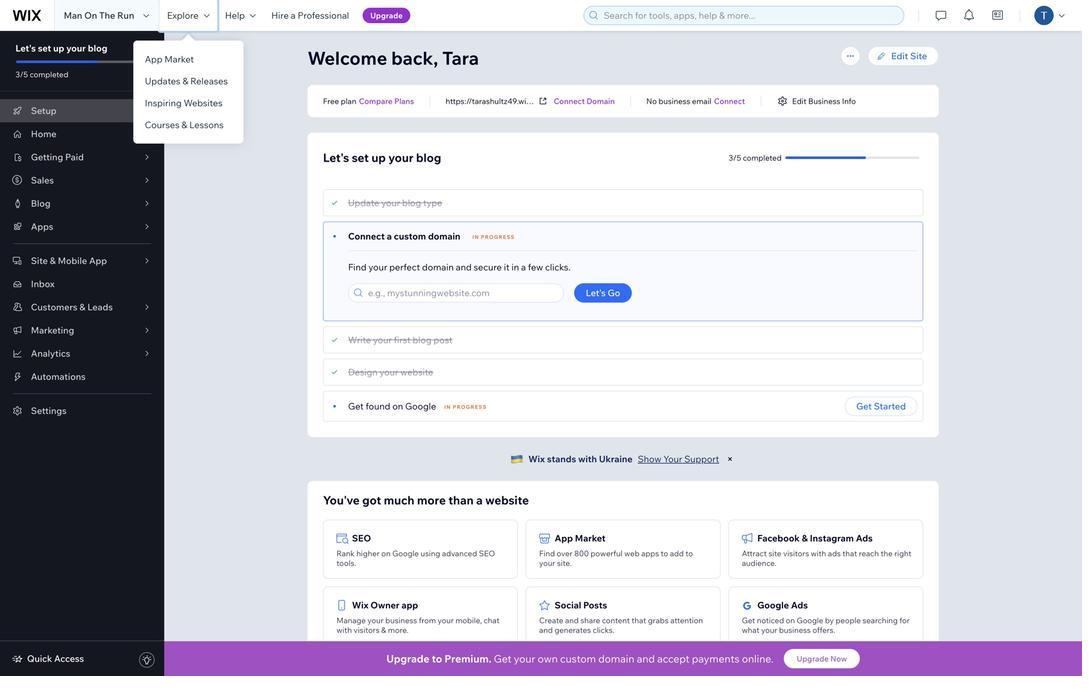 Task type: describe. For each thing, give the bounding box(es) containing it.
show
[[638, 454, 662, 465]]

with inside manage your business from your mobile, chat with visitors & more.
[[337, 626, 352, 636]]

1 horizontal spatial set
[[352, 151, 369, 165]]

google for higher
[[393, 549, 419, 559]]

0 vertical spatial app market
[[145, 54, 194, 65]]

in for get found on google
[[445, 404, 451, 411]]

0 vertical spatial with
[[579, 454, 597, 465]]

app
[[402, 600, 419, 611]]

marketing button
[[0, 319, 164, 342]]

& for courses
[[182, 119, 188, 131]]

upgrade for upgrade now
[[797, 655, 829, 664]]

analytics button
[[0, 342, 164, 366]]

& inside manage your business from your mobile, chat with visitors & more.
[[382, 626, 387, 636]]

settings
[[31, 405, 67, 417]]

1 horizontal spatial completed
[[743, 153, 782, 163]]

wix stands with ukraine show your support
[[529, 454, 720, 465]]

a inside hire a professional link
[[291, 10, 296, 21]]

rank higher on google using advanced seo tools.
[[337, 549, 495, 569]]

paid
[[65, 151, 84, 163]]

your left perfect
[[369, 262, 388, 273]]

inspiring websites link
[[133, 92, 244, 114]]

reach
[[860, 549, 880, 559]]

welcome
[[308, 47, 388, 69]]

your right 'update'
[[382, 197, 400, 209]]

quick access
[[27, 654, 84, 665]]

apps
[[31, 221, 53, 232]]

progress for domain
[[481, 234, 515, 240]]

started
[[875, 401, 907, 412]]

2 horizontal spatial connect
[[715, 96, 746, 106]]

no business email connect
[[647, 96, 746, 106]]

your
[[664, 454, 683, 465]]

man
[[64, 10, 82, 21]]

attract site visitors with ads that reach the right audience.
[[743, 549, 912, 569]]

lessons
[[190, 119, 224, 131]]

first
[[394, 335, 411, 346]]

1 horizontal spatial to
[[661, 549, 669, 559]]

find for find your perfect domain and secure it in a few clicks.
[[348, 262, 367, 273]]

& for facebook
[[802, 533, 809, 544]]

1 vertical spatial app market
[[555, 533, 606, 544]]

connect for connect domain
[[554, 96, 585, 106]]

add
[[670, 549, 684, 559]]

instagram
[[811, 533, 855, 544]]

settings link
[[0, 400, 164, 423]]

blog button
[[0, 192, 164, 215]]

offers.
[[813, 626, 836, 636]]

generates
[[555, 626, 591, 636]]

1 horizontal spatial app
[[145, 54, 163, 65]]

home link
[[0, 122, 164, 146]]

more.
[[388, 626, 409, 636]]

site & mobile app
[[31, 255, 107, 267]]

edit site link
[[869, 46, 940, 66]]

connect for connect a custom domain
[[348, 231, 385, 242]]

higher
[[357, 549, 380, 559]]

courses & lessons link
[[133, 114, 244, 136]]

premium.
[[445, 653, 492, 666]]

find over 800 powerful web apps to add to your site.
[[540, 549, 694, 569]]

completed inside 'sidebar' 'element'
[[30, 70, 68, 79]]

2 horizontal spatial to
[[686, 549, 694, 559]]

1 horizontal spatial let's set up your blog
[[323, 151, 442, 165]]

posts
[[584, 600, 608, 611]]

edit business info
[[793, 96, 857, 106]]

and left 'generates'
[[540, 626, 553, 636]]

blog inside 'sidebar' 'element'
[[88, 43, 108, 54]]

google up noticed
[[758, 600, 790, 611]]

a right than
[[477, 493, 483, 508]]

1 horizontal spatial up
[[372, 151, 386, 165]]

connect a custom domain
[[348, 231, 461, 242]]

inbox
[[31, 278, 55, 290]]

app inside dropdown button
[[89, 255, 107, 267]]

Search for tools, apps, help & more... field
[[600, 6, 901, 24]]

secure
[[474, 262, 502, 273]]

connect domain link
[[554, 95, 615, 107]]

a down update your blog type in the top left of the page
[[387, 231, 392, 242]]

& for updates
[[183, 75, 189, 87]]

that inside create and share content that grabs attention and generates clicks.
[[632, 616, 647, 626]]

get started button
[[845, 397, 918, 416]]

find your perfect domain and secure it in a few clicks.
[[348, 262, 571, 273]]

inbox link
[[0, 273, 164, 296]]

social
[[555, 600, 582, 611]]

1 horizontal spatial market
[[575, 533, 606, 544]]

for
[[900, 616, 910, 626]]

domain
[[587, 96, 615, 106]]

accept
[[658, 653, 690, 666]]

post
[[434, 335, 453, 346]]

your left own
[[514, 653, 536, 666]]

free plan compare plans
[[323, 96, 414, 106]]

2 vertical spatial domain
[[599, 653, 635, 666]]

ads
[[829, 549, 841, 559]]

upgrade now
[[797, 655, 848, 664]]

by
[[826, 616, 835, 626]]

write your first blog post
[[348, 335, 453, 346]]

business inside get noticed on google by people searching for what your business offers.
[[780, 626, 811, 636]]

https://tarashultz49.wixsite.com/man-on-the-run link
[[446, 95, 620, 109]]

help
[[225, 10, 245, 21]]

design
[[348, 367, 378, 378]]

find for find over 800 powerful web apps to add to your site.
[[540, 549, 555, 559]]

connect link
[[715, 95, 746, 107]]

blog right first
[[413, 335, 432, 346]]

e.g., mystunningwebsite.com field
[[365, 284, 560, 302]]

seo inside rank higher on google using advanced seo tools.
[[479, 549, 495, 559]]

tools.
[[337, 559, 356, 569]]

facebook & instagram ads
[[758, 533, 873, 544]]

apps
[[642, 549, 660, 559]]

that inside attract site visitors with ads that reach the right audience.
[[843, 549, 858, 559]]

blog
[[31, 198, 51, 209]]

searching
[[863, 616, 899, 626]]

explore
[[167, 10, 199, 21]]

social posts
[[555, 600, 608, 611]]

your up update your blog type in the top left of the page
[[389, 151, 414, 165]]

3/5 completed inside 'sidebar' 'element'
[[15, 70, 68, 79]]

1 horizontal spatial let's
[[323, 151, 349, 165]]

1 horizontal spatial ads
[[857, 533, 873, 544]]

facebook
[[758, 533, 800, 544]]

sales
[[31, 175, 54, 186]]

courses & lessons
[[145, 119, 224, 131]]

getting paid
[[31, 151, 84, 163]]

let's inside button
[[586, 288, 606, 299]]

what
[[743, 626, 760, 636]]

you've got much more than a website
[[323, 493, 529, 508]]

on for higher
[[382, 549, 391, 559]]

it
[[504, 262, 510, 273]]

and down social
[[566, 616, 579, 626]]

get found on google
[[348, 401, 437, 412]]

people
[[836, 616, 862, 626]]

the
[[881, 549, 893, 559]]

site
[[769, 549, 782, 559]]

0 horizontal spatial to
[[432, 653, 443, 666]]

edit business info button
[[777, 95, 857, 107]]

1 vertical spatial 3/5 completed
[[729, 153, 782, 163]]

on for noticed
[[786, 616, 796, 626]]

analytics
[[31, 348, 70, 359]]



Task type: locate. For each thing, give the bounding box(es) containing it.
0 vertical spatial in
[[473, 234, 480, 240]]

let's set up your blog inside 'sidebar' 'element'
[[15, 43, 108, 54]]

business inside manage your business from your mobile, chat with visitors & more.
[[386, 616, 417, 626]]

0 horizontal spatial set
[[38, 43, 51, 54]]

business down app
[[386, 616, 417, 626]]

0 vertical spatial let's set up your blog
[[15, 43, 108, 54]]

& inside courses & lessons link
[[182, 119, 188, 131]]

1 horizontal spatial with
[[579, 454, 597, 465]]

1 vertical spatial with
[[812, 549, 827, 559]]

1 horizontal spatial business
[[659, 96, 691, 106]]

1 horizontal spatial clicks.
[[593, 626, 615, 636]]

run
[[117, 10, 134, 21]]

0 horizontal spatial completed
[[30, 70, 68, 79]]

run
[[608, 96, 620, 106]]

&
[[183, 75, 189, 87], [182, 119, 188, 131], [50, 255, 56, 267], [80, 302, 85, 313], [802, 533, 809, 544], [382, 626, 387, 636]]

upgrade to premium. get your own custom domain and accept payments online.
[[387, 653, 774, 666]]

0 horizontal spatial clicks.
[[546, 262, 571, 273]]

visitors inside attract site visitors with ads that reach the right audience.
[[784, 549, 810, 559]]

800
[[575, 549, 589, 559]]

upgrade down more.
[[387, 653, 430, 666]]

2 vertical spatial with
[[337, 626, 352, 636]]

domain up find your perfect domain and secure it in a few clicks.
[[428, 231, 461, 242]]

& down the inspiring websites
[[182, 119, 188, 131]]

0 horizontal spatial business
[[386, 616, 417, 626]]

visitors inside manage your business from your mobile, chat with visitors & more.
[[354, 626, 380, 636]]

upgrade left now
[[797, 655, 829, 664]]

create and share content that grabs attention and generates clicks.
[[540, 616, 704, 636]]

1 vertical spatial app
[[89, 255, 107, 267]]

1 vertical spatial in
[[445, 404, 451, 411]]

1 vertical spatial website
[[486, 493, 529, 508]]

1 vertical spatial completed
[[743, 153, 782, 163]]

domain down create and share content that grabs attention and generates clicks.
[[599, 653, 635, 666]]

2 horizontal spatial on
[[786, 616, 796, 626]]

0 vertical spatial custom
[[394, 231, 426, 242]]

1 vertical spatial site
[[31, 255, 48, 267]]

clicks. right few at the top of the page
[[546, 262, 571, 273]]

3/5 completed down connect link
[[729, 153, 782, 163]]

app market link
[[133, 48, 244, 70]]

update
[[348, 197, 380, 209]]

app right mobile
[[89, 255, 107, 267]]

mobile,
[[456, 616, 482, 626]]

get left started
[[857, 401, 873, 412]]

2 vertical spatial app
[[555, 533, 573, 544]]

getting paid button
[[0, 146, 164, 169]]

advanced
[[442, 549, 478, 559]]

your left first
[[373, 335, 392, 346]]

your right from
[[438, 616, 454, 626]]

few
[[528, 262, 544, 273]]

progress for google
[[453, 404, 487, 411]]

quick access button
[[12, 654, 84, 665]]

market inside app market link
[[165, 54, 194, 65]]

get for get noticed on google by people searching for what your business offers.
[[743, 616, 756, 626]]

using
[[421, 549, 441, 559]]

that right ads
[[843, 549, 858, 559]]

chat
[[484, 616, 500, 626]]

market up updates & releases
[[165, 54, 194, 65]]

your left site.
[[540, 559, 556, 569]]

https://tarashultz49.wixsite.com/man-on-the-run
[[446, 96, 620, 106]]

on
[[393, 401, 403, 412], [382, 549, 391, 559], [786, 616, 796, 626]]

app up updates at the top left of the page
[[145, 54, 163, 65]]

domain for perfect
[[422, 262, 454, 273]]

connect left the-
[[554, 96, 585, 106]]

edit inside button
[[793, 96, 807, 106]]

seo up higher
[[352, 533, 371, 544]]

3/5 completed up setup
[[15, 70, 68, 79]]

your inside 'sidebar' 'element'
[[66, 43, 86, 54]]

let's go
[[586, 288, 621, 299]]

website right than
[[486, 493, 529, 508]]

that left grabs
[[632, 616, 647, 626]]

0 vertical spatial site
[[911, 50, 928, 62]]

1 horizontal spatial that
[[843, 549, 858, 559]]

and left secure
[[456, 262, 472, 273]]

blog
[[88, 43, 108, 54], [416, 151, 442, 165], [403, 197, 422, 209], [413, 335, 432, 346]]

1 vertical spatial ads
[[792, 600, 809, 611]]

get for get found on google
[[348, 401, 364, 412]]

and left 'accept'
[[637, 653, 655, 666]]

0 vertical spatial edit
[[892, 50, 909, 62]]

google right found
[[405, 401, 437, 412]]

up
[[53, 43, 64, 54], [372, 151, 386, 165]]

seo
[[352, 533, 371, 544], [479, 549, 495, 559]]

help button
[[217, 0, 264, 31]]

automations
[[31, 371, 86, 383]]

apps button
[[0, 215, 164, 239]]

ukraine
[[599, 454, 633, 465]]

your inside get noticed on google by people searching for what your business offers.
[[762, 626, 778, 636]]

on
[[84, 10, 97, 21]]

show your support button
[[638, 454, 720, 465]]

get inside get noticed on google by people searching for what your business offers.
[[743, 616, 756, 626]]

business down the google ads
[[780, 626, 811, 636]]

ads up reach
[[857, 533, 873, 544]]

a right in
[[522, 262, 526, 273]]

find inside find over 800 powerful web apps to add to your site.
[[540, 549, 555, 559]]

1 horizontal spatial edit
[[892, 50, 909, 62]]

on right found
[[393, 401, 403, 412]]

connect right email
[[715, 96, 746, 106]]

noticed
[[758, 616, 785, 626]]

1 vertical spatial domain
[[422, 262, 454, 273]]

0 vertical spatial on
[[393, 401, 403, 412]]

blog left the 'type'
[[403, 197, 422, 209]]

visitors right 'site'
[[784, 549, 810, 559]]

find left perfect
[[348, 262, 367, 273]]

0 vertical spatial ads
[[857, 533, 873, 544]]

0 vertical spatial domain
[[428, 231, 461, 242]]

customers & leads button
[[0, 296, 164, 319]]

hire a professional
[[272, 10, 349, 21]]

0 horizontal spatial wix
[[352, 600, 369, 611]]

custom up perfect
[[394, 231, 426, 242]]

get left noticed
[[743, 616, 756, 626]]

right
[[895, 549, 912, 559]]

leads
[[88, 302, 113, 313]]

0 vertical spatial completed
[[30, 70, 68, 79]]

2 horizontal spatial business
[[780, 626, 811, 636]]

1 vertical spatial visitors
[[354, 626, 380, 636]]

0 horizontal spatial market
[[165, 54, 194, 65]]

edit for edit site
[[892, 50, 909, 62]]

website down first
[[401, 367, 434, 378]]

automations link
[[0, 366, 164, 389]]

google inside rank higher on google using advanced seo tools.
[[393, 549, 419, 559]]

site & mobile app button
[[0, 249, 164, 273]]

grabs
[[648, 616, 669, 626]]

0 horizontal spatial seo
[[352, 533, 371, 544]]

0 vertical spatial in progress
[[473, 234, 515, 240]]

0 horizontal spatial that
[[632, 616, 647, 626]]

no
[[647, 96, 657, 106]]

0 horizontal spatial visitors
[[354, 626, 380, 636]]

to left add
[[661, 549, 669, 559]]

custom down 'generates'
[[561, 653, 596, 666]]

to left premium.
[[432, 653, 443, 666]]

clicks. down posts
[[593, 626, 615, 636]]

get for get started
[[857, 401, 873, 412]]

& down app market link
[[183, 75, 189, 87]]

with right stands
[[579, 454, 597, 465]]

from
[[419, 616, 436, 626]]

1 horizontal spatial custom
[[561, 653, 596, 666]]

mobile
[[58, 255, 87, 267]]

& inside updates & releases link
[[183, 75, 189, 87]]

1 vertical spatial set
[[352, 151, 369, 165]]

the-
[[594, 96, 608, 106]]

& left leads
[[80, 302, 85, 313]]

to right add
[[686, 549, 694, 559]]

with left more.
[[337, 626, 352, 636]]

more
[[417, 493, 446, 508]]

& inside site & mobile app dropdown button
[[50, 255, 56, 267]]

google for noticed
[[797, 616, 824, 626]]

0 vertical spatial up
[[53, 43, 64, 54]]

visitors down "owner"
[[354, 626, 380, 636]]

1 vertical spatial let's set up your blog
[[323, 151, 442, 165]]

your right what
[[762, 626, 778, 636]]

in up secure
[[473, 234, 480, 240]]

plans
[[395, 96, 414, 106]]

get right premium.
[[494, 653, 512, 666]]

much
[[384, 493, 415, 508]]

blog down "man on the run"
[[88, 43, 108, 54]]

0 horizontal spatial let's
[[15, 43, 36, 54]]

google for found
[[405, 401, 437, 412]]

customers
[[31, 302, 78, 313]]

let's set up your blog up update your blog type in the top left of the page
[[323, 151, 442, 165]]

domain for custom
[[428, 231, 461, 242]]

app market
[[145, 54, 194, 65], [555, 533, 606, 544]]

1 horizontal spatial connect
[[554, 96, 585, 106]]

& left mobile
[[50, 255, 56, 267]]

0 horizontal spatial app market
[[145, 54, 194, 65]]

in for connect a custom domain
[[473, 234, 480, 240]]

let's go button
[[575, 284, 632, 303]]

get inside "button"
[[857, 401, 873, 412]]

1 vertical spatial custom
[[561, 653, 596, 666]]

let's
[[15, 43, 36, 54], [323, 151, 349, 165], [586, 288, 606, 299]]

0 horizontal spatial find
[[348, 262, 367, 273]]

1 vertical spatial market
[[575, 533, 606, 544]]

1 horizontal spatial 3/5 completed
[[729, 153, 782, 163]]

on inside get noticed on google by people searching for what your business offers.
[[786, 616, 796, 626]]

clicks. inside create and share content that grabs attention and generates clicks.
[[593, 626, 615, 636]]

wix left stands
[[529, 454, 545, 465]]

set inside 'sidebar' 'element'
[[38, 43, 51, 54]]

over
[[557, 549, 573, 559]]

1 vertical spatial progress
[[453, 404, 487, 411]]

app market up 800 at the bottom of page
[[555, 533, 606, 544]]

business right no
[[659, 96, 691, 106]]

2 horizontal spatial with
[[812, 549, 827, 559]]

& for site
[[50, 255, 56, 267]]

app market up updates at the top left of the page
[[145, 54, 194, 65]]

0 horizontal spatial in
[[445, 404, 451, 411]]

get left found
[[348, 401, 364, 412]]

0 vertical spatial progress
[[481, 234, 515, 240]]

content
[[602, 616, 630, 626]]

0 horizontal spatial on
[[382, 549, 391, 559]]

up down man
[[53, 43, 64, 54]]

ads
[[857, 533, 873, 544], [792, 600, 809, 611]]

tara
[[443, 47, 479, 69]]

setup link
[[0, 99, 164, 122]]

0 horizontal spatial custom
[[394, 231, 426, 242]]

0 vertical spatial let's
[[15, 43, 36, 54]]

& inside customers & leads dropdown button
[[80, 302, 85, 313]]

& for customers
[[80, 302, 85, 313]]

business
[[809, 96, 841, 106]]

0 horizontal spatial 3/5 completed
[[15, 70, 68, 79]]

let's set up your blog down man
[[15, 43, 108, 54]]

find left over
[[540, 549, 555, 559]]

let's inside 'sidebar' 'element'
[[15, 43, 36, 54]]

on for found
[[393, 401, 403, 412]]

1 vertical spatial 3/5
[[729, 153, 742, 163]]

3/5 inside 'sidebar' 'element'
[[15, 70, 28, 79]]

1 horizontal spatial wix
[[529, 454, 545, 465]]

1 vertical spatial wix
[[352, 600, 369, 611]]

1 horizontal spatial site
[[911, 50, 928, 62]]

attention
[[671, 616, 704, 626]]

in progress for get found on google
[[445, 404, 487, 411]]

with down facebook & instagram ads
[[812, 549, 827, 559]]

manage your business from your mobile, chat with visitors & more.
[[337, 616, 500, 636]]

0 horizontal spatial with
[[337, 626, 352, 636]]

upgrade up welcome back, tara
[[371, 11, 403, 20]]

1 vertical spatial find
[[540, 549, 555, 559]]

in right get found on google at the bottom left of page
[[445, 404, 451, 411]]

setup
[[31, 105, 57, 116]]

2 vertical spatial on
[[786, 616, 796, 626]]

rank
[[337, 549, 355, 559]]

your down man
[[66, 43, 86, 54]]

compare
[[359, 96, 393, 106]]

market up 800 at the bottom of page
[[575, 533, 606, 544]]

0 horizontal spatial let's set up your blog
[[15, 43, 108, 54]]

0 vertical spatial that
[[843, 549, 858, 559]]

wix owner app
[[352, 600, 419, 611]]

google ads
[[758, 600, 809, 611]]

owner
[[371, 600, 400, 611]]

2 horizontal spatial let's
[[586, 288, 606, 299]]

wix up the manage
[[352, 600, 369, 611]]

edit site
[[892, 50, 928, 62]]

on inside rank higher on google using advanced seo tools.
[[382, 549, 391, 559]]

share
[[581, 616, 601, 626]]

set up 'update'
[[352, 151, 369, 165]]

with inside attract site visitors with ads that reach the right audience.
[[812, 549, 827, 559]]

releases
[[191, 75, 228, 87]]

1 vertical spatial on
[[382, 549, 391, 559]]

& left more.
[[382, 626, 387, 636]]

on down the google ads
[[786, 616, 796, 626]]

1 horizontal spatial in
[[473, 234, 480, 240]]

edit for edit business info
[[793, 96, 807, 106]]

0 horizontal spatial website
[[401, 367, 434, 378]]

web
[[625, 549, 640, 559]]

your right design
[[380, 367, 399, 378]]

0 vertical spatial market
[[165, 54, 194, 65]]

in progress for connect a custom domain
[[473, 234, 515, 240]]

up up 'update'
[[372, 151, 386, 165]]

1 vertical spatial seo
[[479, 549, 495, 559]]

blog up the 'type'
[[416, 151, 442, 165]]

1 horizontal spatial find
[[540, 549, 555, 559]]

wix for wix stands with ukraine show your support
[[529, 454, 545, 465]]

google inside get noticed on google by people searching for what your business offers.
[[797, 616, 824, 626]]

custom
[[394, 231, 426, 242], [561, 653, 596, 666]]

professional
[[298, 10, 349, 21]]

upgrade for upgrade
[[371, 11, 403, 20]]

in
[[473, 234, 480, 240], [445, 404, 451, 411]]

1 horizontal spatial visitors
[[784, 549, 810, 559]]

0 vertical spatial 3/5
[[15, 70, 28, 79]]

2 horizontal spatial app
[[555, 533, 573, 544]]

0 vertical spatial set
[[38, 43, 51, 54]]

google left using
[[393, 549, 419, 559]]

1 horizontal spatial 3/5
[[729, 153, 742, 163]]

connect down 'update'
[[348, 231, 385, 242]]

your inside find over 800 powerful web apps to add to your site.
[[540, 559, 556, 569]]

0 horizontal spatial ads
[[792, 600, 809, 611]]

your down "owner"
[[368, 616, 384, 626]]

and
[[456, 262, 472, 273], [566, 616, 579, 626], [540, 626, 553, 636], [637, 653, 655, 666]]

sidebar element
[[0, 31, 164, 677]]

& right facebook
[[802, 533, 809, 544]]

0 vertical spatial clicks.
[[546, 262, 571, 273]]

business
[[659, 96, 691, 106], [386, 616, 417, 626], [780, 626, 811, 636]]

welcome back, tara
[[308, 47, 479, 69]]

app up over
[[555, 533, 573, 544]]

1 vertical spatial let's
[[323, 151, 349, 165]]

back,
[[392, 47, 439, 69]]

0 vertical spatial 3/5 completed
[[15, 70, 68, 79]]

1 horizontal spatial app market
[[555, 533, 606, 544]]

domain
[[428, 231, 461, 242], [422, 262, 454, 273], [599, 653, 635, 666]]

sales button
[[0, 169, 164, 192]]

upgrade now button
[[785, 650, 861, 669]]

0 vertical spatial find
[[348, 262, 367, 273]]

up inside 'sidebar' 'element'
[[53, 43, 64, 54]]

a right hire
[[291, 10, 296, 21]]

you've
[[323, 493, 360, 508]]

on right higher
[[382, 549, 391, 559]]

upgrade for upgrade to premium. get your own custom domain and accept payments online.
[[387, 653, 430, 666]]

1 vertical spatial clicks.
[[593, 626, 615, 636]]

0 vertical spatial seo
[[352, 533, 371, 544]]

0 vertical spatial website
[[401, 367, 434, 378]]

seo right advanced
[[479, 549, 495, 559]]

site inside dropdown button
[[31, 255, 48, 267]]

0 horizontal spatial site
[[31, 255, 48, 267]]

that
[[843, 549, 858, 559], [632, 616, 647, 626]]

0 horizontal spatial edit
[[793, 96, 807, 106]]

ads up get noticed on google by people searching for what your business offers.
[[792, 600, 809, 611]]

wix for wix owner app
[[352, 600, 369, 611]]

google left by
[[797, 616, 824, 626]]

set up setup
[[38, 43, 51, 54]]

1 vertical spatial that
[[632, 616, 647, 626]]

get
[[348, 401, 364, 412], [857, 401, 873, 412], [743, 616, 756, 626], [494, 653, 512, 666]]

domain right perfect
[[422, 262, 454, 273]]



Task type: vqa. For each thing, say whether or not it's contained in the screenshot.
edit business info
yes



